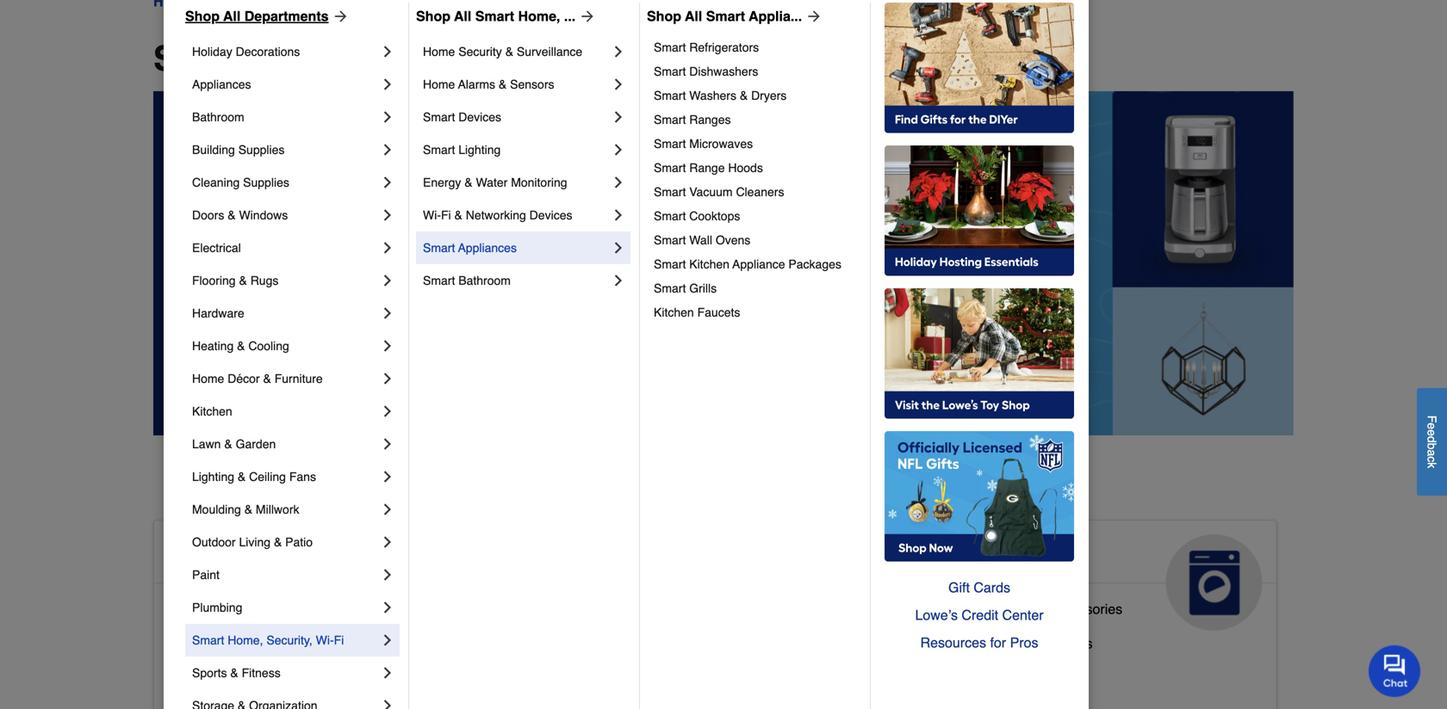 Task type: vqa. For each thing, say whether or not it's contained in the screenshot.
the rightmost Appliances
yes



Task type: locate. For each thing, give the bounding box(es) containing it.
smart for smart wall ovens
[[654, 234, 686, 247]]

home for home alarms & sensors
[[423, 78, 455, 91]]

fi
[[441, 209, 451, 222], [334, 634, 344, 648]]

0 horizontal spatial wi-
[[316, 634, 334, 648]]

shop for shop all departments
[[185, 8, 220, 24]]

accessible home image
[[399, 535, 495, 632]]

pet
[[663, 542, 701, 569], [552, 664, 573, 680]]

chevron right image for cleaning supplies
[[379, 174, 396, 191]]

arrow right image up smart refrigerators link
[[802, 8, 823, 25]]

doors
[[192, 209, 224, 222]]

chevron right image for lawn & garden
[[379, 436, 396, 453]]

kitchen link
[[192, 395, 379, 428]]

0 horizontal spatial devices
[[459, 110, 501, 124]]

& right doors
[[228, 209, 236, 222]]

beds,
[[576, 664, 612, 680]]

supplies up windows on the top
[[243, 176, 289, 190]]

0 vertical spatial departments
[[244, 8, 329, 24]]

devices down alarms
[[459, 110, 501, 124]]

kitchen up grills
[[690, 258, 730, 271]]

all up the smart refrigerators
[[685, 8, 702, 24]]

& right alarms
[[499, 78, 507, 91]]

chevron right image for electrical
[[379, 240, 396, 257]]

& left patio
[[274, 536, 282, 550]]

0 vertical spatial furniture
[[275, 372, 323, 386]]

smart grills link
[[654, 277, 858, 301]]

washers
[[690, 89, 737, 103]]

shop all smart home, ... link
[[416, 6, 596, 27]]

bathroom down smart appliances
[[459, 274, 511, 288]]

1 horizontal spatial fi
[[441, 209, 451, 222]]

arrow right image up shop all departments
[[329, 8, 349, 25]]

& right animal on the left bottom
[[639, 542, 657, 569]]

f e e d b a c k
[[1426, 416, 1439, 469]]

1 vertical spatial home,
[[228, 634, 263, 648]]

kitchen for kitchen
[[192, 405, 232, 419]]

applia...
[[749, 8, 802, 24]]

accessible for accessible bedroom
[[168, 636, 234, 652]]

chevron right image for plumbing
[[379, 600, 396, 617]]

3 accessible from the top
[[168, 636, 234, 652]]

1 vertical spatial appliances link
[[922, 521, 1277, 632]]

furniture
[[275, 372, 323, 386], [683, 664, 738, 680]]

1 horizontal spatial appliances
[[458, 241, 517, 255]]

1 vertical spatial furniture
[[683, 664, 738, 680]]

e up b in the bottom of the page
[[1426, 430, 1439, 437]]

2 vertical spatial kitchen
[[192, 405, 232, 419]]

a
[[1426, 450, 1439, 457]]

arrow right image inside shop all smart applia... "link"
[[802, 8, 823, 25]]

wi- down energy
[[423, 209, 441, 222]]

appliances down networking
[[458, 241, 517, 255]]

0 horizontal spatial arrow right image
[[329, 8, 349, 25]]

k
[[1426, 463, 1439, 469]]

cleaning supplies
[[192, 176, 289, 190]]

0 horizontal spatial lighting
[[192, 470, 234, 484]]

departments
[[244, 8, 329, 24], [301, 39, 512, 78]]

appliance
[[733, 258, 785, 271], [936, 602, 996, 618]]

patio
[[285, 536, 313, 550]]

1 accessible from the top
[[168, 542, 294, 569]]

0 vertical spatial appliances
[[192, 78, 251, 91]]

1 vertical spatial appliances
[[458, 241, 517, 255]]

enjoy savings year-round. no matter what you're shopping for, find what you need at a great price. image
[[153, 91, 1294, 436]]

appliances
[[192, 78, 251, 91], [458, 241, 517, 255], [936, 542, 1065, 569]]

shop for shop all smart applia...
[[647, 8, 682, 24]]

& right lawn at the bottom left
[[224, 438, 232, 452]]

appliances link up chillers
[[922, 521, 1277, 632]]

chevron right image for smart bathroom
[[610, 272, 627, 290]]

smart down the smart refrigerators
[[654, 65, 686, 78]]

bathroom link
[[192, 101, 379, 134]]

smart left range
[[654, 161, 686, 175]]

departments up 'smart devices'
[[301, 39, 512, 78]]

supplies up the houses,
[[613, 629, 666, 645]]

1 vertical spatial appliance
[[936, 602, 996, 618]]

credit
[[962, 608, 999, 624]]

chevron right image for home alarms & sensors
[[610, 76, 627, 93]]

lawn & garden link
[[192, 428, 379, 461]]

supplies for livestock supplies
[[613, 629, 666, 645]]

electrical link
[[192, 232, 379, 265]]

smart for smart kitchen appliance packages
[[654, 258, 686, 271]]

smart down smart ranges
[[654, 137, 686, 151]]

all inside shop all smart applia... "link"
[[685, 8, 702, 24]]

smart up smart grills
[[654, 258, 686, 271]]

all up holiday decorations at top
[[223, 8, 241, 24]]

chevron right image for holiday decorations
[[379, 43, 396, 60]]

smart for smart grills
[[654, 282, 686, 296]]

smart washers & dryers
[[654, 89, 787, 103]]

smart up "smart cooktops"
[[654, 185, 686, 199]]

home décor & furniture link
[[192, 363, 379, 395]]

shop up the smart refrigerators
[[647, 8, 682, 24]]

0 vertical spatial devices
[[459, 110, 501, 124]]

devices down monitoring
[[530, 209, 573, 222]]

smart left wall
[[654, 234, 686, 247]]

accessible
[[168, 542, 294, 569], [168, 602, 234, 618], [168, 636, 234, 652], [168, 671, 234, 687]]

departments up holiday decorations 'link'
[[244, 8, 329, 24]]

care
[[552, 569, 606, 597]]

2 accessible from the top
[[168, 602, 234, 618]]

1 horizontal spatial pet
[[663, 542, 701, 569]]

appliance inside 'link'
[[733, 258, 785, 271]]

kitchen for kitchen faucets
[[654, 306, 694, 320]]

all inside shop all departments link
[[223, 8, 241, 24]]

kitchen faucets link
[[654, 301, 858, 325]]

chevron right image for smart appliances
[[610, 240, 627, 257]]

0 vertical spatial supplies
[[238, 143, 285, 157]]

lighting up the water
[[459, 143, 501, 157]]

smart up 'smart wall ovens' at top
[[654, 209, 686, 223]]

appliance down the smart wall ovens link
[[733, 258, 785, 271]]

3 shop from the left
[[647, 8, 682, 24]]

smart left ranges
[[654, 113, 686, 127]]

2 vertical spatial bathroom
[[238, 602, 298, 618]]

smart up the smart dishwashers
[[654, 40, 686, 54]]

wi- inside smart home, security, wi-fi link
[[316, 634, 334, 648]]

appliance parts & accessories link
[[936, 598, 1123, 632]]

0 vertical spatial lighting
[[459, 143, 501, 157]]

chevron right image for sports & fitness
[[379, 665, 396, 682]]

chevron right image for home security & surveillance
[[610, 43, 627, 60]]

smart for smart home, security, wi-fi
[[192, 634, 224, 648]]

smart wall ovens
[[654, 234, 751, 247]]

shop all smart applia...
[[647, 8, 802, 24]]

bathroom for accessible bathroom
[[238, 602, 298, 618]]

...
[[564, 8, 576, 24]]

visit the lowe's toy shop. image
[[885, 289, 1074, 420]]

livestock supplies
[[552, 629, 666, 645]]

kitchen inside 'link'
[[690, 258, 730, 271]]

& left the pros
[[999, 636, 1008, 652]]

lowe's credit center
[[915, 608, 1044, 624]]

4 accessible from the top
[[168, 671, 234, 687]]

appliances down 'holiday'
[[192, 78, 251, 91]]

shop inside shop all smart home, ... link
[[416, 8, 451, 24]]

chevron right image
[[610, 43, 627, 60], [610, 76, 627, 93], [379, 109, 396, 126], [610, 109, 627, 126], [610, 141, 627, 159], [610, 174, 627, 191], [610, 207, 627, 224], [610, 240, 627, 257], [379, 403, 396, 420], [379, 469, 396, 486], [379, 534, 396, 551], [379, 567, 396, 584], [379, 600, 396, 617], [379, 632, 396, 650]]

bathroom up the building
[[192, 110, 244, 124]]

refrigerators
[[690, 40, 759, 54]]

smart for smart cooktops
[[654, 209, 686, 223]]

2 horizontal spatial appliances
[[936, 542, 1065, 569]]

1 horizontal spatial appliance
[[936, 602, 996, 618]]

shop up 'holiday'
[[185, 8, 220, 24]]

shop all departments
[[185, 8, 329, 24]]

microwaves
[[690, 137, 753, 151]]

shop up home security & surveillance
[[416, 8, 451, 24]]

0 horizontal spatial appliance
[[733, 258, 785, 271]]

& left rugs on the left of page
[[239, 274, 247, 288]]

accessible bathroom
[[168, 602, 298, 618]]

home,
[[518, 8, 560, 24], [228, 634, 263, 648]]

supplies inside "link"
[[243, 176, 289, 190]]

holiday
[[192, 45, 232, 59]]

arrow right image for shop all departments
[[329, 8, 349, 25]]

smart up smart bathroom
[[423, 241, 455, 255]]

chevron right image for smart home, security, wi-fi
[[379, 632, 396, 650]]

shop all departments
[[153, 39, 512, 78]]

bedroom
[[238, 636, 294, 652]]

2 shop from the left
[[416, 8, 451, 24]]

& right the décor in the left bottom of the page
[[263, 372, 271, 386]]

accessible bedroom
[[168, 636, 294, 652]]

furniture down heating & cooling link
[[275, 372, 323, 386]]

0 vertical spatial kitchen
[[690, 258, 730, 271]]

chevron right image for energy & water monitoring
[[610, 174, 627, 191]]

smart vacuum cleaners link
[[654, 180, 858, 204]]

2 vertical spatial appliances
[[936, 542, 1065, 569]]

appliances link down decorations
[[192, 68, 379, 101]]

all for shop all smart applia...
[[685, 8, 702, 24]]

home, left ...
[[518, 8, 560, 24]]

paint link
[[192, 559, 379, 592]]

& right the houses,
[[670, 664, 679, 680]]

outdoor living & patio link
[[192, 526, 379, 559]]

0 vertical spatial appliance
[[733, 258, 785, 271]]

1 vertical spatial bathroom
[[459, 274, 511, 288]]

1 horizontal spatial lighting
[[459, 143, 501, 157]]

departments for shop all departments
[[301, 39, 512, 78]]

smart up sports
[[192, 634, 224, 648]]

supplies
[[238, 143, 285, 157], [243, 176, 289, 190], [613, 629, 666, 645]]

0 horizontal spatial appliances link
[[192, 68, 379, 101]]

1 horizontal spatial arrow right image
[[802, 8, 823, 25]]

smart up smart ranges
[[654, 89, 686, 103]]

2 vertical spatial supplies
[[613, 629, 666, 645]]

wi- right security,
[[316, 634, 334, 648]]

smart ranges link
[[654, 108, 858, 132]]

arrow right image inside shop all departments link
[[329, 8, 349, 25]]

fi right security,
[[334, 634, 344, 648]]

find gifts for the diyer. image
[[885, 3, 1074, 134]]

0 horizontal spatial fi
[[334, 634, 344, 648]]

flooring
[[192, 274, 236, 288]]

arrow right image
[[329, 8, 349, 25], [802, 8, 823, 25]]

fitness
[[242, 667, 281, 681]]

chevron right image for doors & windows
[[379, 207, 396, 224]]

1 vertical spatial devices
[[530, 209, 573, 222]]

houses,
[[616, 664, 666, 680]]

wi-fi & networking devices
[[423, 209, 573, 222]]

smart home, security, wi-fi link
[[192, 625, 379, 657]]

1 vertical spatial departments
[[301, 39, 512, 78]]

smart dishwashers link
[[654, 59, 858, 84]]

grills
[[690, 282, 717, 296]]

smart up energy
[[423, 143, 455, 157]]

smart for smart devices
[[423, 110, 455, 124]]

vacuum
[[690, 185, 733, 199]]

2 arrow right image from the left
[[802, 8, 823, 25]]

shop inside shop all departments link
[[185, 8, 220, 24]]

appliance down gift
[[936, 602, 996, 618]]

networking
[[466, 209, 526, 222]]

bathroom up smart home, security, wi-fi
[[238, 602, 298, 618]]

animal & pet care image
[[783, 535, 879, 632]]

smart inside 'link'
[[654, 258, 686, 271]]

chevron right image for kitchen
[[379, 403, 396, 420]]

heating
[[192, 339, 234, 353]]

wi- inside wi-fi & networking devices link
[[423, 209, 441, 222]]

0 vertical spatial appliances link
[[192, 68, 379, 101]]

shop
[[153, 39, 240, 78]]

1 horizontal spatial wi-
[[423, 209, 441, 222]]

1 horizontal spatial shop
[[416, 8, 451, 24]]

millwork
[[256, 503, 299, 517]]

furniture right the houses,
[[683, 664, 738, 680]]

0 vertical spatial home,
[[518, 8, 560, 24]]

c
[[1426, 457, 1439, 463]]

smart for smart appliances
[[423, 241, 455, 255]]

chevron right image for flooring & rugs
[[379, 272, 396, 290]]

e up d
[[1426, 423, 1439, 430]]

all inside shop all smart home, ... link
[[454, 8, 472, 24]]

kitchen up lawn at the bottom left
[[192, 405, 232, 419]]

smart left grills
[[654, 282, 686, 296]]

accessible bathroom link
[[168, 598, 298, 632]]

2 horizontal spatial shop
[[647, 8, 682, 24]]

& left dryers
[[740, 89, 748, 103]]

surveillance
[[517, 45, 583, 59]]

chevron right image
[[379, 43, 396, 60], [379, 76, 396, 93], [379, 141, 396, 159], [379, 174, 396, 191], [379, 207, 396, 224], [379, 240, 396, 257], [379, 272, 396, 290], [610, 272, 627, 290], [379, 305, 396, 322], [379, 338, 396, 355], [379, 371, 396, 388], [379, 436, 396, 453], [379, 501, 396, 519], [379, 665, 396, 682], [379, 698, 396, 710]]

wall
[[690, 234, 713, 247]]

smart cooktops link
[[654, 204, 858, 228]]

wi-fi & networking devices link
[[423, 199, 610, 232]]

smart down smart appliances
[[423, 274, 455, 288]]

arrow right image
[[576, 8, 596, 25]]

smart up the smart lighting at the left of the page
[[423, 110, 455, 124]]

chevron right image for wi-fi & networking devices
[[610, 207, 627, 224]]

1 vertical spatial wi-
[[316, 634, 334, 648]]

fi down energy
[[441, 209, 451, 222]]

home, down "accessible bathroom" link on the left bottom
[[228, 634, 263, 648]]

home alarms & sensors link
[[423, 68, 610, 101]]

dryers
[[751, 89, 787, 103]]

all up security
[[454, 8, 472, 24]]

supplies up cleaning supplies
[[238, 143, 285, 157]]

1 vertical spatial supplies
[[243, 176, 289, 190]]

0 horizontal spatial pet
[[552, 664, 573, 680]]

lighting up the moulding
[[192, 470, 234, 484]]

chevron right image for lighting & ceiling fans
[[379, 469, 396, 486]]

garden
[[236, 438, 276, 452]]

kitchen down smart grills
[[654, 306, 694, 320]]

0 horizontal spatial home,
[[228, 634, 263, 648]]

& right entry
[[274, 671, 283, 687]]

0 vertical spatial pet
[[663, 542, 701, 569]]

animal
[[552, 542, 632, 569]]

smart up refrigerators
[[706, 8, 745, 24]]

shop inside shop all smart applia... "link"
[[647, 8, 682, 24]]

devices
[[459, 110, 501, 124], [530, 209, 573, 222]]

chevron right image for smart lighting
[[610, 141, 627, 159]]

cleaners
[[736, 185, 785, 199]]

0 vertical spatial wi-
[[423, 209, 441, 222]]

departments inside shop all departments link
[[244, 8, 329, 24]]

1 vertical spatial kitchen
[[654, 306, 694, 320]]

smart range hoods
[[654, 161, 763, 175]]

1 shop from the left
[[185, 8, 220, 24]]

home security & surveillance
[[423, 45, 583, 59]]

pet beds, houses, & furniture
[[552, 664, 738, 680]]

heating & cooling link
[[192, 330, 379, 363]]

chevron right image for appliances
[[379, 76, 396, 93]]

beverage & wine chillers
[[936, 636, 1093, 652]]

0 horizontal spatial shop
[[185, 8, 220, 24]]

appliances up cards
[[936, 542, 1065, 569]]

building
[[192, 143, 235, 157]]

1 arrow right image from the left
[[329, 8, 349, 25]]

accessible bedroom link
[[168, 632, 294, 667]]

smart grills
[[654, 282, 717, 296]]



Task type: describe. For each thing, give the bounding box(es) containing it.
sensors
[[510, 78, 554, 91]]

all down shop all departments link
[[248, 39, 292, 78]]

sports
[[192, 667, 227, 681]]

pros
[[1010, 635, 1039, 651]]

chevron right image for building supplies
[[379, 141, 396, 159]]

all for shop all departments
[[223, 8, 241, 24]]

doors & windows link
[[192, 199, 379, 232]]

chevron right image for heating & cooling
[[379, 338, 396, 355]]

0 vertical spatial fi
[[441, 209, 451, 222]]

cleaning supplies link
[[192, 166, 379, 199]]

beverage & wine chillers link
[[936, 632, 1093, 667]]

1 horizontal spatial appliances link
[[922, 521, 1277, 632]]

smart for smart lighting
[[423, 143, 455, 157]]

& left cooling
[[237, 339, 245, 353]]

chevron right image for bathroom
[[379, 109, 396, 126]]

smart for smart ranges
[[654, 113, 686, 127]]

officially licensed n f l gifts. shop now. image
[[885, 432, 1074, 563]]

smart for smart dishwashers
[[654, 65, 686, 78]]

wine
[[1012, 636, 1043, 652]]

& inside animal & pet care
[[639, 542, 657, 569]]

chat invite button image
[[1369, 645, 1422, 698]]

gift cards
[[949, 580, 1011, 596]]

entry
[[238, 671, 270, 687]]

smart washers & dryers link
[[654, 84, 858, 108]]

1 vertical spatial pet
[[552, 664, 573, 680]]

smart cooktops
[[654, 209, 740, 223]]

& left millwork
[[244, 503, 253, 517]]

smart lighting
[[423, 143, 501, 157]]

smart refrigerators
[[654, 40, 763, 54]]

1 e from the top
[[1426, 423, 1439, 430]]

accessible for accessible home
[[168, 542, 294, 569]]

accessible entry & home
[[168, 671, 324, 687]]

supplies for cleaning supplies
[[243, 176, 289, 190]]

appliances image
[[1166, 535, 1263, 632]]

energy & water monitoring
[[423, 176, 567, 190]]

accessible for accessible bathroom
[[168, 602, 234, 618]]

smart for smart vacuum cleaners
[[654, 185, 686, 199]]

shop all departments link
[[185, 6, 349, 27]]

0 vertical spatial bathroom
[[192, 110, 244, 124]]

electrical
[[192, 241, 241, 255]]

0 horizontal spatial furniture
[[275, 372, 323, 386]]

smart for smart bathroom
[[423, 274, 455, 288]]

sports & fitness
[[192, 667, 281, 681]]

1 horizontal spatial furniture
[[683, 664, 738, 680]]

1 horizontal spatial devices
[[530, 209, 573, 222]]

rugs
[[250, 274, 279, 288]]

smart home, security, wi-fi
[[192, 634, 344, 648]]

f
[[1426, 416, 1439, 423]]

& left ceiling
[[238, 470, 246, 484]]

supplies for building supplies
[[238, 143, 285, 157]]

for
[[990, 635, 1007, 651]]

holiday hosting essentials. image
[[885, 146, 1074, 277]]

smart vacuum cleaners
[[654, 185, 785, 199]]

beverage
[[936, 636, 995, 652]]

ceiling
[[249, 470, 286, 484]]

smart for smart washers & dryers
[[654, 89, 686, 103]]

pet beds, houses, & furniture link
[[552, 660, 738, 694]]

security,
[[267, 634, 313, 648]]

departments for shop all departments
[[244, 8, 329, 24]]

ovens
[[716, 234, 751, 247]]

pet inside animal & pet care
[[663, 542, 701, 569]]

arrow right image for shop all smart applia...
[[802, 8, 823, 25]]

smart devices link
[[423, 101, 610, 134]]

& left the water
[[465, 176, 473, 190]]

1 horizontal spatial home,
[[518, 8, 560, 24]]

shop all smart applia... link
[[647, 6, 823, 27]]

& up smart appliances
[[455, 209, 463, 222]]

chevron right image for home décor & furniture
[[379, 371, 396, 388]]

smart for smart refrigerators
[[654, 40, 686, 54]]

2 e from the top
[[1426, 430, 1439, 437]]

animal & pet care link
[[538, 521, 893, 632]]

smart up home security & surveillance
[[475, 8, 514, 24]]

cleaning
[[192, 176, 240, 190]]

home for home security & surveillance
[[423, 45, 455, 59]]

all for shop all smart home, ...
[[454, 8, 472, 24]]

chevron right image for hardware
[[379, 305, 396, 322]]

packages
[[789, 258, 842, 271]]

hoods
[[728, 161, 763, 175]]

ranges
[[690, 113, 731, 127]]

home for home décor & furniture
[[192, 372, 224, 386]]

chillers
[[1047, 636, 1093, 652]]

bathroom for smart bathroom
[[459, 274, 511, 288]]

building supplies link
[[192, 134, 379, 166]]

& right security
[[506, 45, 514, 59]]

alarms
[[458, 78, 495, 91]]

smart range hoods link
[[654, 156, 858, 180]]

smart lighting link
[[423, 134, 610, 166]]

0 horizontal spatial appliances
[[192, 78, 251, 91]]

smart ranges
[[654, 113, 731, 127]]

& down accessible bedroom link
[[230, 667, 238, 681]]

accessible home
[[168, 542, 368, 569]]

moulding & millwork link
[[192, 494, 379, 526]]

1 vertical spatial fi
[[334, 634, 344, 648]]

livestock
[[552, 629, 609, 645]]

chevron right image for outdoor living & patio
[[379, 534, 396, 551]]

monitoring
[[511, 176, 567, 190]]

outdoor living & patio
[[192, 536, 313, 550]]

smart bathroom
[[423, 274, 511, 288]]

smart appliances link
[[423, 232, 610, 265]]

home décor & furniture
[[192, 372, 323, 386]]

& right parts
[[1036, 602, 1045, 618]]

paint
[[192, 569, 220, 582]]

chevron right image for smart devices
[[610, 109, 627, 126]]

smart wall ovens link
[[654, 228, 858, 252]]

smart inside "link"
[[706, 8, 745, 24]]

accessible for accessible entry & home
[[168, 671, 234, 687]]

lighting & ceiling fans
[[192, 470, 316, 484]]

cooktops
[[690, 209, 740, 223]]

heating & cooling
[[192, 339, 289, 353]]

holiday decorations link
[[192, 35, 379, 68]]

chevron right image for moulding & millwork
[[379, 501, 396, 519]]

chevron right image for paint
[[379, 567, 396, 584]]

lowe's credit center link
[[885, 602, 1074, 630]]

gift
[[949, 580, 970, 596]]

resources for pros link
[[885, 630, 1074, 657]]

cards
[[974, 580, 1011, 596]]

1 vertical spatial lighting
[[192, 470, 234, 484]]

animal & pet care
[[552, 542, 701, 597]]

accessories
[[1049, 602, 1123, 618]]

cooling
[[248, 339, 289, 353]]

appliances inside smart appliances link
[[458, 241, 517, 255]]

kitchen faucets
[[654, 306, 740, 320]]

decorations
[[236, 45, 300, 59]]

smart devices
[[423, 110, 501, 124]]

shop for shop all smart home, ...
[[416, 8, 451, 24]]

doors & windows
[[192, 209, 288, 222]]

smart microwaves link
[[654, 132, 858, 156]]

hardware
[[192, 307, 244, 321]]

smart for smart microwaves
[[654, 137, 686, 151]]

smart for smart range hoods
[[654, 161, 686, 175]]

holiday decorations
[[192, 45, 300, 59]]

smart appliances
[[423, 241, 517, 255]]

security
[[459, 45, 502, 59]]



